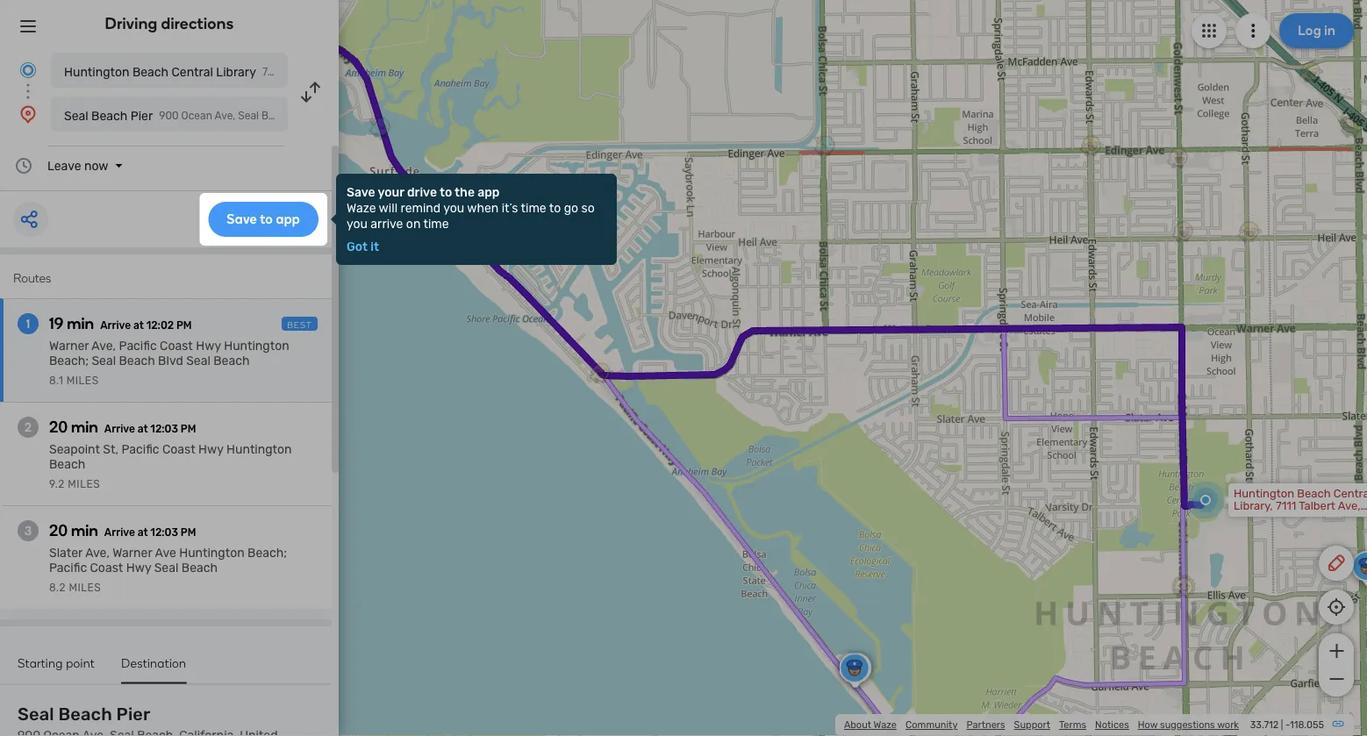 Task type: vqa. For each thing, say whether or not it's contained in the screenshot.
BOSTON LOBSTER SEAFOOD RESTAURANT, ROSEMEAD DRIVING DIRECTIONS
no



Task type: locate. For each thing, give the bounding box(es) containing it.
pacific inside seapoint st, pacific coast hwy huntington beach 9.2 miles
[[122, 443, 159, 457]]

huntington beach central library
[[64, 65, 256, 79]]

point
[[66, 656, 95, 671]]

20
[[49, 418, 68, 437], [49, 522, 68, 540]]

at for 1
[[133, 320, 144, 332]]

community
[[906, 720, 958, 731]]

2 vertical spatial ave,
[[85, 546, 110, 561]]

ave, left pier,
[[225, 17, 248, 30]]

1 vertical spatial min
[[71, 418, 98, 437]]

suggestions
[[1161, 720, 1216, 731]]

pm
[[176, 320, 192, 332], [181, 423, 196, 435], [181, 527, 196, 539]]

time
[[521, 201, 547, 215], [424, 216, 449, 231]]

1 vertical spatial arrive
[[104, 423, 135, 435]]

0 vertical spatial at
[[133, 320, 144, 332]]

seal
[[189, 4, 211, 18], [250, 17, 273, 30], [64, 108, 88, 123], [92, 354, 116, 368], [186, 354, 211, 368], [154, 561, 179, 576], [18, 705, 54, 725]]

ave,
[[225, 17, 248, 30], [92, 339, 116, 353], [85, 546, 110, 561]]

hwy for 20 min
[[199, 443, 224, 457]]

huntington
[[64, 65, 129, 79], [224, 339, 289, 353], [227, 443, 292, 457], [179, 546, 245, 561]]

miles inside seapoint st, pacific coast hwy huntington beach 9.2 miles
[[68, 478, 100, 491]]

2 vertical spatial arrive
[[104, 527, 135, 539]]

min for 1
[[67, 314, 94, 333]]

0 vertical spatial waze
[[347, 201, 376, 215]]

12:03
[[150, 423, 178, 435], [150, 527, 178, 539]]

1 vertical spatial 20
[[49, 522, 68, 540]]

you
[[444, 201, 465, 215], [347, 216, 368, 231]]

ave, inside warner ave, pacific coast hwy huntington beach; seal beach blvd seal beach 8.1 miles
[[92, 339, 116, 353]]

ocean
[[189, 17, 222, 30]]

hwy inside slater ave, warner ave huntington beach; pacific coast hwy seal beach 8.2 miles
[[126, 561, 151, 576]]

arrive for 1
[[100, 320, 131, 332]]

2 vertical spatial at
[[138, 527, 148, 539]]

118.055
[[1291, 720, 1325, 731]]

slater ave, warner ave huntington beach; pacific coast hwy seal beach 8.2 miles
[[49, 546, 287, 594]]

miles right 8.1
[[67, 375, 99, 387]]

partners
[[967, 720, 1006, 731]]

ave, for 19 min
[[92, 339, 116, 353]]

0 horizontal spatial beach;
[[49, 354, 89, 368]]

ave, right slater
[[85, 546, 110, 561]]

seal down starting point "button"
[[18, 705, 54, 725]]

terms
[[1060, 720, 1087, 731]]

-
[[1286, 720, 1291, 731]]

1 horizontal spatial beach;
[[248, 546, 287, 561]]

0 horizontal spatial warner
[[49, 339, 89, 353]]

20 min arrive at 12:03 pm
[[49, 418, 196, 437], [49, 522, 196, 540]]

to
[[440, 185, 452, 199], [549, 201, 561, 215]]

starting point button
[[18, 656, 95, 683]]

0 vertical spatial pm
[[176, 320, 192, 332]]

hwy inside seapoint st, pacific coast hwy huntington beach 9.2 miles
[[199, 443, 224, 457]]

pm inside 19 min arrive at 12:02 pm
[[176, 320, 192, 332]]

warner down 19
[[49, 339, 89, 353]]

0 vertical spatial you
[[444, 201, 465, 215]]

beach inside the seal beach pier, 900 ocean ave, seal beach, california, united states
[[214, 4, 248, 18]]

pm for 1
[[176, 320, 192, 332]]

miles inside warner ave, pacific coast hwy huntington beach; seal beach blvd seal beach 8.1 miles
[[67, 375, 99, 387]]

when
[[467, 201, 499, 215]]

seal right location image
[[64, 108, 88, 123]]

1 vertical spatial coast
[[162, 443, 196, 457]]

0 vertical spatial min
[[67, 314, 94, 333]]

seapoint
[[49, 443, 100, 457]]

20 min arrive at 12:03 pm up ave
[[49, 522, 196, 540]]

leave
[[47, 158, 81, 173]]

you down the
[[444, 201, 465, 215]]

pm up slater ave, warner ave huntington beach; pacific coast hwy seal beach 8.2 miles
[[181, 527, 196, 539]]

arrive for 2
[[104, 423, 135, 435]]

2 12:03 from the top
[[150, 527, 178, 539]]

1 vertical spatial 20 min arrive at 12:03 pm
[[49, 522, 196, 540]]

miles right 8.2
[[69, 582, 101, 594]]

remind
[[401, 201, 441, 215]]

seal right blvd
[[186, 354, 211, 368]]

support
[[1015, 720, 1051, 731]]

coast inside seapoint st, pacific coast hwy huntington beach 9.2 miles
[[162, 443, 196, 457]]

0 vertical spatial hwy
[[196, 339, 221, 353]]

pencil image
[[1327, 553, 1348, 574]]

seal beach pier up now
[[64, 108, 153, 123]]

warner left ave
[[112, 546, 152, 561]]

1 vertical spatial hwy
[[199, 443, 224, 457]]

to left go
[[549, 201, 561, 215]]

time down remind
[[424, 216, 449, 231]]

20 up slater
[[49, 522, 68, 540]]

seal beach pier down the point
[[18, 705, 151, 725]]

1 vertical spatial pacific
[[122, 443, 159, 457]]

0 vertical spatial 20
[[49, 418, 68, 437]]

got
[[347, 239, 368, 254]]

arrive up slater ave, warner ave huntington beach; pacific coast hwy seal beach 8.2 miles
[[104, 527, 135, 539]]

beach inside slater ave, warner ave huntington beach; pacific coast hwy seal beach 8.2 miles
[[182, 561, 218, 576]]

beach; inside warner ave, pacific coast hwy huntington beach; seal beach blvd seal beach 8.1 miles
[[49, 354, 89, 368]]

1 vertical spatial pm
[[181, 423, 196, 435]]

1 vertical spatial beach;
[[248, 546, 287, 561]]

2 vertical spatial miles
[[69, 582, 101, 594]]

pacific
[[119, 339, 157, 353], [122, 443, 159, 457], [49, 561, 87, 576]]

0 horizontal spatial to
[[440, 185, 452, 199]]

hwy
[[196, 339, 221, 353], [199, 443, 224, 457], [126, 561, 151, 576]]

1 vertical spatial warner
[[112, 546, 152, 561]]

pm right the 12:02
[[176, 320, 192, 332]]

arrive up st,
[[104, 423, 135, 435]]

about waze link
[[845, 720, 897, 731]]

your
[[378, 185, 405, 199]]

warner inside slater ave, warner ave huntington beach; pacific coast hwy seal beach 8.2 miles
[[112, 546, 152, 561]]

pacific inside warner ave, pacific coast hwy huntington beach; seal beach blvd seal beach 8.1 miles
[[119, 339, 157, 353]]

save
[[347, 185, 375, 199]]

coast inside warner ave, pacific coast hwy huntington beach; seal beach blvd seal beach 8.1 miles
[[160, 339, 193, 353]]

arrive
[[371, 216, 403, 231]]

pier down the huntington beach central library
[[131, 108, 153, 123]]

2 vertical spatial coast
[[90, 561, 123, 576]]

0 vertical spatial pier
[[131, 108, 153, 123]]

notices
[[1096, 720, 1130, 731]]

8.1
[[49, 375, 64, 387]]

pacific down slater
[[49, 561, 87, 576]]

beach,
[[276, 17, 312, 30]]

1 horizontal spatial you
[[444, 201, 465, 215]]

on
[[406, 216, 421, 231]]

pm for 3
[[181, 527, 196, 539]]

pm up seapoint st, pacific coast hwy huntington beach 9.2 miles
[[181, 423, 196, 435]]

0 vertical spatial 20 min arrive at 12:03 pm
[[49, 418, 196, 437]]

1 20 min arrive at 12:03 pm from the top
[[49, 418, 196, 437]]

best
[[287, 320, 313, 330]]

1 vertical spatial waze
[[874, 720, 897, 731]]

arrive left the 12:02
[[100, 320, 131, 332]]

ave, down 19 min arrive at 12:02 pm in the top of the page
[[92, 339, 116, 353]]

at up seapoint st, pacific coast hwy huntington beach 9.2 miles
[[138, 423, 148, 435]]

warner inside warner ave, pacific coast hwy huntington beach; seal beach blvd seal beach 8.1 miles
[[49, 339, 89, 353]]

min up seapoint
[[71, 418, 98, 437]]

seal down 19 min arrive at 12:02 pm in the top of the page
[[92, 354, 116, 368]]

1 horizontal spatial waze
[[874, 720, 897, 731]]

1 vertical spatial ave,
[[92, 339, 116, 353]]

0 vertical spatial pacific
[[119, 339, 157, 353]]

miles right the "9.2"
[[68, 478, 100, 491]]

at for 2
[[138, 423, 148, 435]]

it's
[[502, 201, 518, 215]]

0 horizontal spatial waze
[[347, 201, 376, 215]]

coast for 20 min
[[162, 443, 196, 457]]

at inside 19 min arrive at 12:02 pm
[[133, 320, 144, 332]]

2 vertical spatial min
[[71, 522, 98, 540]]

waze down save
[[347, 201, 376, 215]]

pacific right st,
[[122, 443, 159, 457]]

1 20 from the top
[[49, 418, 68, 437]]

pier down destination button
[[116, 705, 151, 725]]

0 horizontal spatial you
[[347, 216, 368, 231]]

ave, inside slater ave, warner ave huntington beach; pacific coast hwy seal beach 8.2 miles
[[85, 546, 110, 561]]

0 vertical spatial beach;
[[49, 354, 89, 368]]

2 vertical spatial hwy
[[126, 561, 151, 576]]

1 vertical spatial to
[[549, 201, 561, 215]]

driving directions
[[105, 14, 234, 33]]

seal beach pier
[[64, 108, 153, 123], [18, 705, 151, 725]]

to left the
[[440, 185, 452, 199]]

the
[[455, 185, 475, 199]]

1 horizontal spatial time
[[521, 201, 547, 215]]

0 vertical spatial 12:03
[[150, 423, 178, 435]]

save your drive to the app waze will remind you when it's time to go so you arrive on time got it
[[347, 185, 595, 254]]

waze right about
[[874, 720, 897, 731]]

1 vertical spatial 12:03
[[150, 527, 178, 539]]

pier inside "button"
[[131, 108, 153, 123]]

0 vertical spatial warner
[[49, 339, 89, 353]]

2 vertical spatial pm
[[181, 527, 196, 539]]

seal left 900
[[250, 17, 273, 30]]

warner
[[49, 339, 89, 353], [112, 546, 152, 561]]

0 vertical spatial to
[[440, 185, 452, 199]]

huntington inside slater ave, warner ave huntington beach; pacific coast hwy seal beach 8.2 miles
[[179, 546, 245, 561]]

pier
[[131, 108, 153, 123], [116, 705, 151, 725]]

1 12:03 from the top
[[150, 423, 178, 435]]

st,
[[103, 443, 119, 457]]

20 min arrive at 12:03 pm up st,
[[49, 418, 196, 437]]

miles
[[67, 375, 99, 387], [68, 478, 100, 491], [69, 582, 101, 594]]

12:03 up ave
[[150, 527, 178, 539]]

9.2
[[49, 478, 65, 491]]

min right 19
[[67, 314, 94, 333]]

time right it's
[[521, 201, 547, 215]]

1 vertical spatial time
[[424, 216, 449, 231]]

driving
[[105, 14, 158, 33]]

min up slater
[[71, 522, 98, 540]]

beach; inside slater ave, warner ave huntington beach; pacific coast hwy seal beach 8.2 miles
[[248, 546, 287, 561]]

seal beach pier inside "button"
[[64, 108, 153, 123]]

1 vertical spatial at
[[138, 423, 148, 435]]

seal down ave
[[154, 561, 179, 576]]

1 vertical spatial seal beach pier
[[18, 705, 151, 725]]

1 vertical spatial miles
[[68, 478, 100, 491]]

seal beach pier button
[[51, 97, 288, 132]]

2 20 min arrive at 12:03 pm from the top
[[49, 522, 196, 540]]

at left the 12:02
[[133, 320, 144, 332]]

2 vertical spatial pacific
[[49, 561, 87, 576]]

at
[[133, 320, 144, 332], [138, 423, 148, 435], [138, 527, 148, 539]]

you up got
[[347, 216, 368, 231]]

at up slater ave, warner ave huntington beach; pacific coast hwy seal beach 8.2 miles
[[138, 527, 148, 539]]

coast for 19 min
[[160, 339, 193, 353]]

0 vertical spatial seal beach pier
[[64, 108, 153, 123]]

arrive
[[100, 320, 131, 332], [104, 423, 135, 435], [104, 527, 135, 539]]

beach;
[[49, 354, 89, 368], [248, 546, 287, 561]]

0 vertical spatial coast
[[160, 339, 193, 353]]

2 20 from the top
[[49, 522, 68, 540]]

pm for 2
[[181, 423, 196, 435]]

pacific down 19 min arrive at 12:02 pm in the top of the page
[[119, 339, 157, 353]]

1
[[26, 317, 30, 331]]

1 horizontal spatial warner
[[112, 546, 152, 561]]

0 vertical spatial ave,
[[225, 17, 248, 30]]

go
[[564, 201, 579, 215]]

20 up seapoint
[[49, 418, 68, 437]]

ave
[[155, 546, 176, 561]]

at for 3
[[138, 527, 148, 539]]

0 vertical spatial miles
[[67, 375, 99, 387]]

arrive inside 19 min arrive at 12:02 pm
[[100, 320, 131, 332]]

waze
[[347, 201, 376, 215], [874, 720, 897, 731]]

33.712
[[1251, 720, 1279, 731]]

hwy inside warner ave, pacific coast hwy huntington beach; seal beach blvd seal beach 8.1 miles
[[196, 339, 221, 353]]

community link
[[906, 720, 958, 731]]

12:03 up seapoint st, pacific coast hwy huntington beach 9.2 miles
[[150, 423, 178, 435]]

12:03 for 3
[[150, 527, 178, 539]]

1 horizontal spatial to
[[549, 201, 561, 215]]

it
[[371, 239, 379, 254]]

12:03 for 2
[[150, 423, 178, 435]]

starting point
[[18, 656, 95, 671]]

coast
[[160, 339, 193, 353], [162, 443, 196, 457], [90, 561, 123, 576]]

0 vertical spatial arrive
[[100, 320, 131, 332]]

beach
[[214, 4, 248, 18], [132, 65, 169, 79], [91, 108, 128, 123], [119, 354, 155, 368], [214, 354, 250, 368], [49, 457, 85, 472], [182, 561, 218, 576], [58, 705, 112, 725]]

link image
[[1332, 717, 1346, 731]]



Task type: describe. For each thing, give the bounding box(es) containing it.
seapoint st, pacific coast hwy huntington beach 9.2 miles
[[49, 443, 292, 491]]

destination button
[[121, 656, 186, 684]]

zoom out image
[[1326, 669, 1348, 690]]

blvd
[[158, 354, 183, 368]]

0 horizontal spatial time
[[424, 216, 449, 231]]

about
[[845, 720, 872, 731]]

1 vertical spatial pier
[[116, 705, 151, 725]]

united
[[245, 29, 280, 43]]

got it button
[[347, 239, 379, 254]]

1 vertical spatial you
[[347, 216, 368, 231]]

19 min arrive at 12:02 pm
[[49, 314, 192, 333]]

arrive for 3
[[104, 527, 135, 539]]

huntington inside button
[[64, 65, 129, 79]]

900
[[276, 4, 298, 18]]

pacific inside slater ave, warner ave huntington beach; pacific coast hwy seal beach 8.2 miles
[[49, 561, 87, 576]]

beach inside seapoint st, pacific coast hwy huntington beach 9.2 miles
[[49, 457, 85, 472]]

12:02
[[146, 320, 174, 332]]

central
[[172, 65, 213, 79]]

library
[[216, 65, 256, 79]]

0 vertical spatial time
[[521, 201, 547, 215]]

waze inside save your drive to the app waze will remind you when it's time to go so you arrive on time got it
[[347, 201, 376, 215]]

ave, inside the seal beach pier, 900 ocean ave, seal beach, california, united states
[[225, 17, 248, 30]]

beach inside "button"
[[91, 108, 128, 123]]

beach inside button
[[132, 65, 169, 79]]

drive
[[407, 185, 437, 199]]

miles inside slater ave, warner ave huntington beach; pacific coast hwy seal beach 8.2 miles
[[69, 582, 101, 594]]

min for 3
[[71, 522, 98, 540]]

location image
[[18, 104, 39, 125]]

starting
[[18, 656, 63, 671]]

current location image
[[18, 60, 39, 81]]

how
[[1139, 720, 1158, 731]]

now
[[84, 158, 108, 173]]

pacific for 20 min
[[122, 443, 159, 457]]

warner ave, pacific coast hwy huntington beach; seal beach blvd seal beach 8.1 miles
[[49, 339, 289, 387]]

about waze community partners support terms notices how suggestions work
[[845, 720, 1240, 731]]

pacific for 19 min
[[119, 339, 157, 353]]

8.2
[[49, 582, 66, 594]]

slater
[[49, 546, 83, 561]]

20 for 3
[[49, 522, 68, 540]]

support link
[[1015, 720, 1051, 731]]

will
[[379, 201, 398, 215]]

|
[[1282, 720, 1284, 731]]

seal inside slater ave, warner ave huntington beach; pacific coast hwy seal beach 8.2 miles
[[154, 561, 179, 576]]

19
[[49, 314, 64, 333]]

seal up california,
[[189, 4, 211, 18]]

huntington inside warner ave, pacific coast hwy huntington beach; seal beach blvd seal beach 8.1 miles
[[224, 339, 289, 353]]

2
[[25, 420, 32, 435]]

20 min arrive at 12:03 pm for 3
[[49, 522, 196, 540]]

zoom in image
[[1326, 641, 1348, 662]]

clock image
[[13, 155, 34, 176]]

33.712 | -118.055
[[1251, 720, 1325, 731]]

partners link
[[967, 720, 1006, 731]]

routes
[[13, 271, 51, 286]]

seal beach pier, 900 ocean ave, seal beach, california, united states
[[189, 4, 318, 43]]

how suggestions work link
[[1139, 720, 1240, 731]]

terms link
[[1060, 720, 1087, 731]]

so
[[582, 201, 595, 215]]

huntington beach central library button
[[51, 53, 288, 88]]

coast inside slater ave, warner ave huntington beach; pacific coast hwy seal beach 8.2 miles
[[90, 561, 123, 576]]

3
[[24, 524, 32, 539]]

destination
[[121, 656, 186, 671]]

20 min arrive at 12:03 pm for 2
[[49, 418, 196, 437]]

app
[[478, 185, 500, 199]]

states
[[283, 29, 318, 43]]

notices link
[[1096, 720, 1130, 731]]

min for 2
[[71, 418, 98, 437]]

leave now
[[47, 158, 108, 173]]

hwy for 19 min
[[196, 339, 221, 353]]

huntington inside seapoint st, pacific coast hwy huntington beach 9.2 miles
[[227, 443, 292, 457]]

work
[[1218, 720, 1240, 731]]

pier,
[[250, 4, 274, 18]]

seal inside "button"
[[64, 108, 88, 123]]

directions
[[161, 14, 234, 33]]

california,
[[189, 29, 242, 43]]

20 for 2
[[49, 418, 68, 437]]

ave, for 20 min
[[85, 546, 110, 561]]



